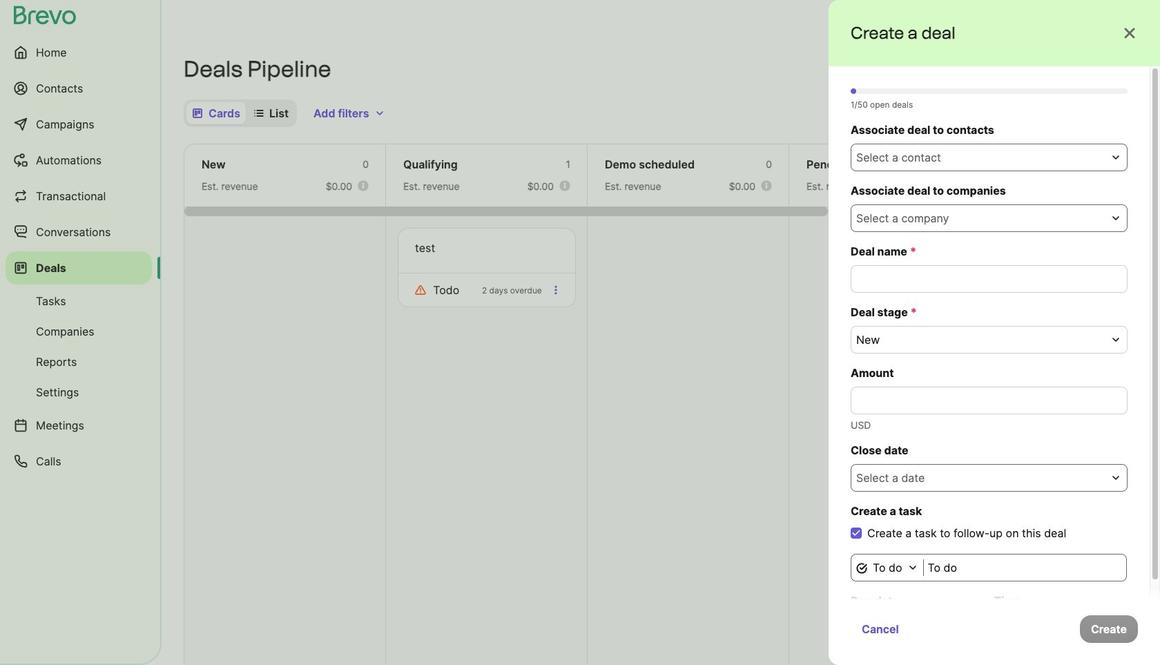 Task type: describe. For each thing, give the bounding box(es) containing it.
Name search field
[[1014, 99, 1138, 127]]



Task type: vqa. For each thing, say whether or not it's contained in the screenshot.
text box inside create a deal dialog
yes



Task type: locate. For each thing, give the bounding box(es) containing it.
None text field
[[923, 554, 1127, 582]]

None text field
[[851, 265, 1128, 293], [851, 387, 1128, 414], [851, 265, 1128, 293], [851, 387, 1128, 414]]

create a deal dialog
[[829, 0, 1161, 665]]

progress bar
[[880, 61, 942, 64]]

none text field inside create a deal dialog
[[923, 554, 1127, 582]]



